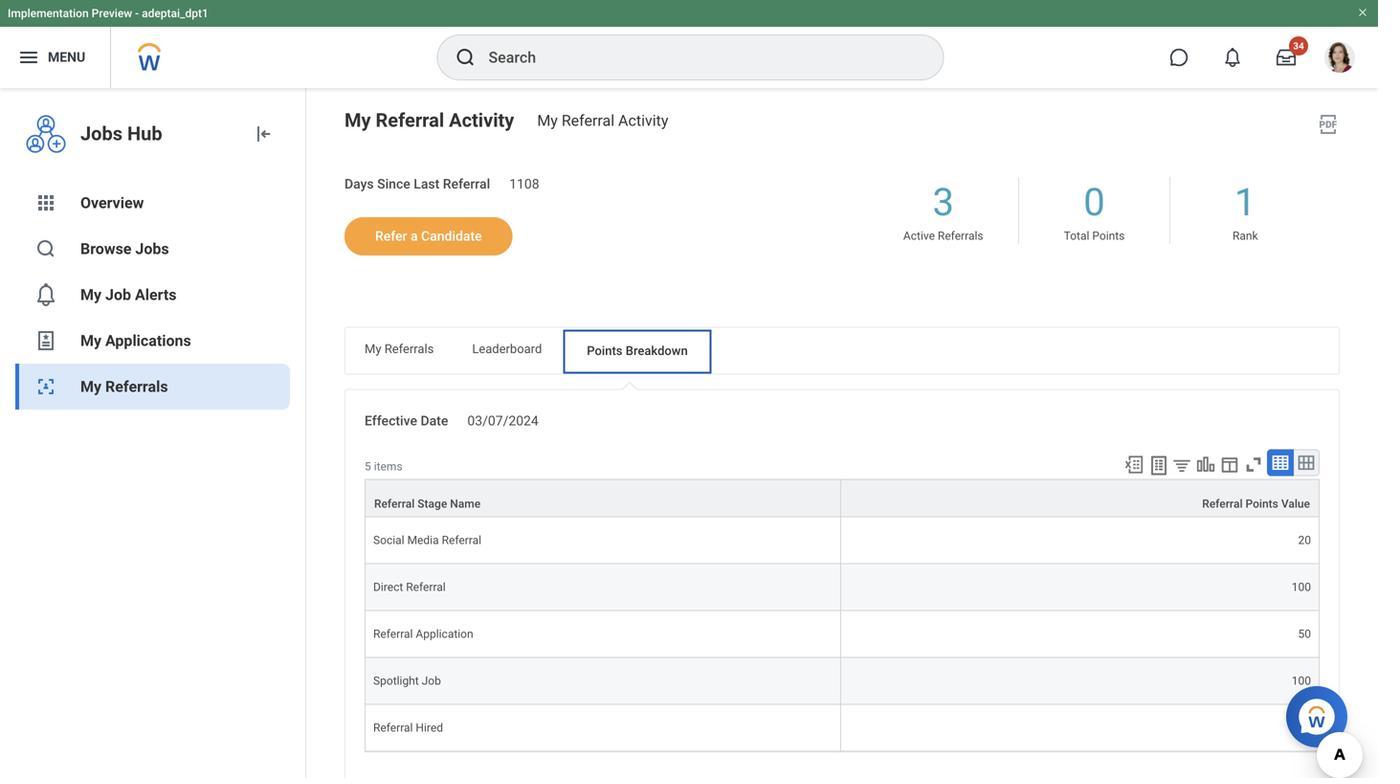 Task type: vqa. For each thing, say whether or not it's contained in the screenshot.
MY REFERRALS
yes



Task type: locate. For each thing, give the bounding box(es) containing it.
Search Workday  search field
[[489, 36, 904, 79]]

row containing social media referral
[[365, 517, 1320, 564]]

justify image
[[17, 46, 40, 69]]

points inside tab list
[[587, 344, 623, 358]]

job for spotlight
[[422, 674, 441, 688]]

1 vertical spatial job
[[422, 674, 441, 688]]

my inside tab list
[[365, 342, 382, 356]]

browse jobs
[[80, 240, 169, 258]]

last
[[414, 176, 440, 192]]

1 vertical spatial notifications large image
[[34, 283, 57, 306]]

tab list
[[346, 328, 1339, 376]]

100
[[1292, 581, 1312, 594], [1292, 674, 1312, 688], [1292, 721, 1312, 735]]

effective
[[365, 413, 417, 429]]

adeptai_dpt1
[[142, 7, 209, 20]]

notifications large image up document star 'image'
[[34, 283, 57, 306]]

activity down the search workday search box
[[619, 111, 669, 130]]

0 vertical spatial points
[[1093, 229, 1125, 243]]

1 horizontal spatial job
[[422, 674, 441, 688]]

alerts
[[135, 286, 177, 304]]

referrals
[[938, 229, 984, 243], [385, 342, 434, 356], [105, 378, 168, 396]]

2 row from the top
[[365, 517, 1320, 564]]

close environment banner image
[[1358, 7, 1369, 18]]

job inside navigation pane region
[[105, 286, 131, 304]]

notifications large image
[[1223, 48, 1243, 67], [34, 283, 57, 306]]

tab list containing my referrals
[[346, 328, 1339, 376]]

referral application
[[373, 628, 474, 641]]

points left the breakdown
[[587, 344, 623, 358]]

1 row from the top
[[365, 479, 1320, 517]]

1 vertical spatial jobs
[[135, 240, 169, 258]]

referral points value
[[1203, 497, 1311, 511]]

my referrals link
[[15, 364, 290, 410]]

my referral activity
[[345, 109, 514, 132], [537, 111, 669, 130]]

candidate
[[421, 228, 482, 244]]

my applications link
[[15, 318, 290, 364]]

browse jobs link
[[15, 226, 290, 272]]

my referrals
[[365, 342, 434, 356], [80, 378, 168, 396]]

referral inside referral stage name popup button
[[374, 497, 415, 511]]

2 vertical spatial points
[[1246, 497, 1279, 511]]

jobs hub element
[[80, 121, 236, 147]]

0 vertical spatial job
[[105, 286, 131, 304]]

1108
[[509, 176, 540, 192]]

hub
[[127, 123, 162, 145]]

row containing referral stage name
[[365, 479, 1320, 517]]

0 horizontal spatial search image
[[34, 237, 57, 260]]

2 horizontal spatial referrals
[[938, 229, 984, 243]]

hired
[[416, 721, 443, 735]]

3
[[933, 180, 954, 225]]

refer
[[375, 228, 407, 244]]

row
[[365, 479, 1320, 517], [365, 517, 1320, 564], [365, 564, 1320, 611], [365, 611, 1320, 658], [365, 658, 1320, 705], [365, 705, 1320, 752]]

points right total
[[1093, 229, 1125, 243]]

1 horizontal spatial referrals
[[385, 342, 434, 356]]

jobs hub
[[80, 123, 162, 145]]

my applications
[[80, 332, 191, 350]]

0 horizontal spatial my referrals
[[80, 378, 168, 396]]

0
[[1084, 180, 1105, 225]]

referral inside referral points value popup button
[[1203, 497, 1243, 511]]

preview
[[92, 7, 132, 20]]

0 horizontal spatial referrals
[[105, 378, 168, 396]]

my referrals down my applications at top left
[[80, 378, 168, 396]]

1 horizontal spatial my referrals
[[365, 342, 434, 356]]

1 vertical spatial referrals
[[385, 342, 434, 356]]

referrals inside navigation pane region
[[105, 378, 168, 396]]

1 horizontal spatial jobs
[[135, 240, 169, 258]]

3 active referrals
[[904, 180, 984, 243]]

1 horizontal spatial search image
[[454, 46, 477, 69]]

direct referral
[[373, 581, 446, 594]]

2 horizontal spatial points
[[1246, 497, 1279, 511]]

my referrals up effective date
[[365, 342, 434, 356]]

my
[[345, 109, 371, 132], [537, 111, 558, 130], [80, 286, 102, 304], [80, 332, 102, 350], [365, 342, 382, 356], [80, 378, 102, 396]]

expand table image
[[1297, 453, 1316, 472]]

heatmap image
[[34, 191, 57, 214]]

active
[[904, 229, 935, 243]]

my down browse
[[80, 286, 102, 304]]

points inside referral points value popup button
[[1246, 497, 1279, 511]]

search image
[[454, 46, 477, 69], [34, 237, 57, 260]]

2 vertical spatial 100
[[1292, 721, 1312, 735]]

media
[[407, 534, 439, 547]]

days since last referral element
[[509, 165, 540, 193]]

referral
[[376, 109, 444, 132], [562, 111, 615, 130], [443, 176, 490, 192], [374, 497, 415, 511], [1203, 497, 1243, 511], [442, 534, 482, 547], [406, 581, 446, 594], [373, 628, 413, 641], [373, 721, 413, 735]]

1
[[1235, 180, 1257, 225]]

1 100 from the top
[[1292, 581, 1312, 594]]

row containing spotlight job
[[365, 658, 1320, 705]]

0 horizontal spatial jobs
[[80, 123, 123, 145]]

items
[[374, 460, 403, 473]]

3 100 from the top
[[1292, 721, 1312, 735]]

0 horizontal spatial points
[[587, 344, 623, 358]]

34
[[1294, 40, 1305, 52]]

0 vertical spatial 100
[[1292, 581, 1312, 594]]

inbox large image
[[1277, 48, 1296, 67]]

points
[[1093, 229, 1125, 243], [587, 344, 623, 358], [1246, 497, 1279, 511]]

points breakdown
[[587, 344, 688, 358]]

referrals down my applications at top left
[[105, 378, 168, 396]]

transformation import image
[[252, 123, 275, 146]]

implementation preview -   adeptai_dpt1
[[8, 7, 209, 20]]

a
[[411, 228, 418, 244]]

effective date
[[365, 413, 448, 429]]

job
[[105, 286, 131, 304], [422, 674, 441, 688]]

50
[[1299, 628, 1312, 641]]

2 100 from the top
[[1292, 674, 1312, 688]]

job left 'alerts'
[[105, 286, 131, 304]]

1 vertical spatial points
[[587, 344, 623, 358]]

jobs down overview link
[[135, 240, 169, 258]]

my right document star 'image'
[[80, 332, 102, 350]]

activity
[[449, 109, 514, 132], [619, 111, 669, 130]]

date
[[421, 413, 448, 429]]

notifications large image inside my job alerts link
[[34, 283, 57, 306]]

notifications large image left inbox large image
[[1223, 48, 1243, 67]]

1 horizontal spatial points
[[1093, 229, 1125, 243]]

3 row from the top
[[365, 564, 1320, 611]]

referrals down 3
[[938, 229, 984, 243]]

points left value
[[1246, 497, 1279, 511]]

0 vertical spatial referrals
[[938, 229, 984, 243]]

menu button
[[0, 27, 110, 88]]

job right spotlight
[[422, 674, 441, 688]]

my up the days at the left top of page
[[345, 109, 371, 132]]

0 vertical spatial jobs
[[80, 123, 123, 145]]

0 horizontal spatial job
[[105, 286, 131, 304]]

stage
[[418, 497, 447, 511]]

4 row from the top
[[365, 611, 1320, 658]]

1 vertical spatial search image
[[34, 237, 57, 260]]

value
[[1282, 497, 1311, 511]]

referral stage name
[[374, 497, 481, 511]]

0 total points
[[1064, 180, 1125, 243]]

6 row from the top
[[365, 705, 1320, 752]]

jobs left hub
[[80, 123, 123, 145]]

jobs
[[80, 123, 123, 145], [135, 240, 169, 258]]

toolbar
[[1115, 449, 1320, 479]]

activity up days since last referral element
[[449, 109, 514, 132]]

1 vertical spatial my referrals
[[80, 378, 168, 396]]

34 button
[[1266, 36, 1309, 79]]

table image
[[1271, 453, 1291, 472]]

browse
[[80, 240, 132, 258]]

5 row from the top
[[365, 658, 1320, 705]]

100 for referral hired
[[1292, 721, 1312, 735]]

0 horizontal spatial notifications large image
[[34, 283, 57, 306]]

1 rank
[[1233, 180, 1258, 243]]

2 vertical spatial referrals
[[105, 378, 168, 396]]

1 horizontal spatial notifications large image
[[1223, 48, 1243, 67]]

referrals up effective date
[[385, 342, 434, 356]]

my up the effective
[[365, 342, 382, 356]]

expand/collapse chart image
[[1196, 454, 1217, 475]]

points inside 0 total points
[[1093, 229, 1125, 243]]

1 vertical spatial 100
[[1292, 674, 1312, 688]]

0 horizontal spatial activity
[[449, 109, 514, 132]]



Task type: describe. For each thing, give the bounding box(es) containing it.
refer a candidate button
[[345, 217, 513, 255]]

spotlight job
[[373, 674, 441, 688]]

effective date element
[[468, 402, 539, 430]]

since
[[377, 176, 411, 192]]

days
[[345, 176, 374, 192]]

menu banner
[[0, 0, 1379, 88]]

select to filter grid data image
[[1172, 455, 1193, 475]]

my job alerts link
[[15, 272, 290, 318]]

menu
[[48, 49, 85, 65]]

implementation
[[8, 7, 89, 20]]

my job alerts
[[80, 286, 177, 304]]

social
[[373, 534, 405, 547]]

name
[[450, 497, 481, 511]]

spotlight
[[373, 674, 419, 688]]

leaderboard
[[472, 342, 542, 356]]

direct
[[373, 581, 403, 594]]

referral stage name button
[[366, 480, 840, 516]]

view printable version (pdf) image
[[1317, 113, 1340, 136]]

export to worksheets image
[[1148, 454, 1171, 477]]

overview
[[80, 194, 144, 212]]

100 for spotlight job
[[1292, 674, 1312, 688]]

0 vertical spatial search image
[[454, 46, 477, 69]]

total
[[1064, 229, 1090, 243]]

my right my referrals icon
[[80, 378, 102, 396]]

breakdown
[[626, 344, 688, 358]]

5
[[365, 460, 371, 473]]

job for my
[[105, 286, 131, 304]]

0 vertical spatial notifications large image
[[1223, 48, 1243, 67]]

1 horizontal spatial my referral activity
[[537, 111, 669, 130]]

days since last referral
[[345, 176, 490, 192]]

applications
[[105, 332, 191, 350]]

overview link
[[15, 180, 290, 226]]

my referrals image
[[34, 375, 57, 398]]

referral points value button
[[841, 480, 1319, 516]]

03/07/2024
[[468, 413, 539, 429]]

referrals inside '3 active referrals'
[[938, 229, 984, 243]]

row containing direct referral
[[365, 564, 1320, 611]]

profile logan mcneil image
[[1325, 42, 1356, 77]]

refer a candidate
[[375, 228, 482, 244]]

-
[[135, 7, 139, 20]]

my referrals inside navigation pane region
[[80, 378, 168, 396]]

application
[[416, 628, 474, 641]]

20
[[1299, 534, 1312, 547]]

my up days since last referral element
[[537, 111, 558, 130]]

0 vertical spatial my referrals
[[365, 342, 434, 356]]

export to excel image
[[1124, 454, 1145, 475]]

document star image
[[34, 329, 57, 352]]

referral hired
[[373, 721, 443, 735]]

0 horizontal spatial my referral activity
[[345, 109, 514, 132]]

click to view/edit grid preferences image
[[1220, 454, 1241, 475]]

social media referral
[[373, 534, 482, 547]]

search image inside "browse jobs" link
[[34, 237, 57, 260]]

fullscreen image
[[1244, 454, 1265, 475]]

referrals inside tab list
[[385, 342, 434, 356]]

rank
[[1233, 229, 1258, 243]]

navigation pane region
[[0, 88, 306, 778]]

5 items
[[365, 460, 403, 473]]

1 horizontal spatial activity
[[619, 111, 669, 130]]

row containing referral hired
[[365, 705, 1320, 752]]

row containing referral application
[[365, 611, 1320, 658]]

100 for direct referral
[[1292, 581, 1312, 594]]



